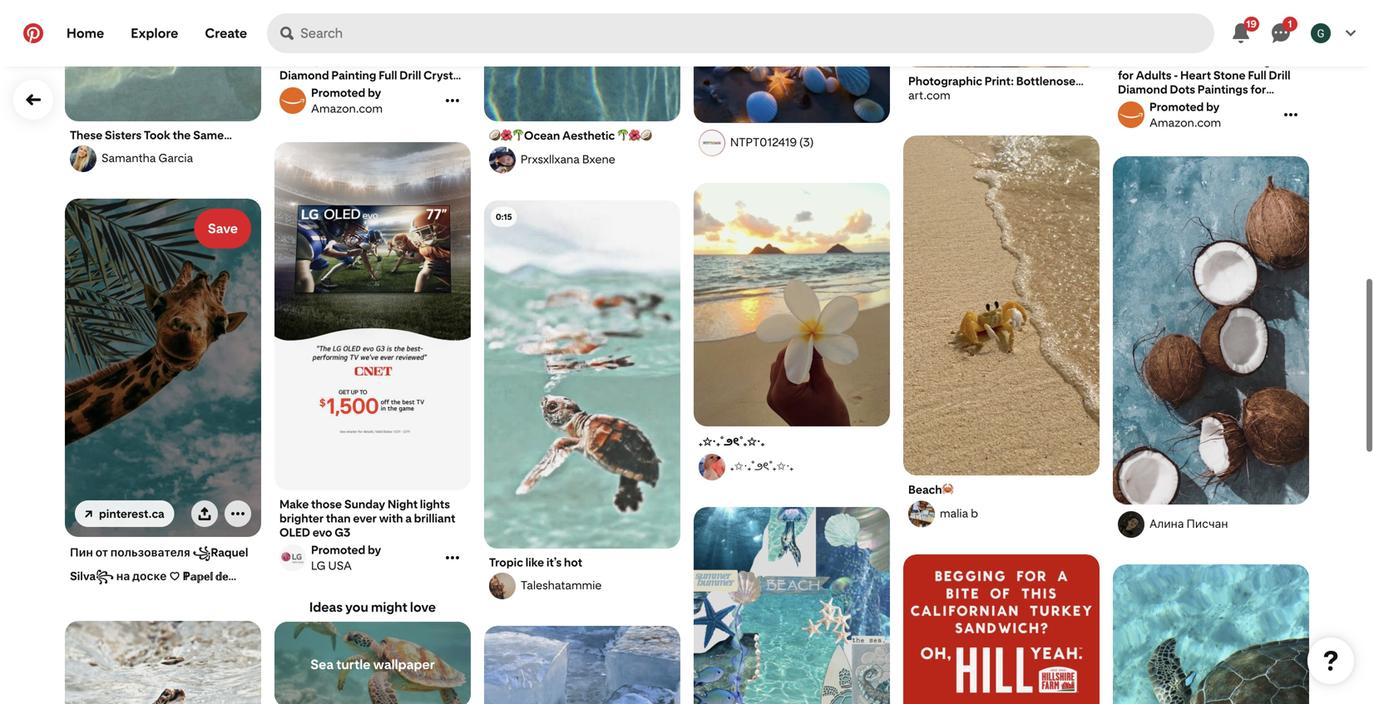 Task type: vqa. For each thing, say whether or not it's contained in the screenshot.
greg robinson image
yes



Task type: describe. For each thing, give the bounding box(es) containing it.
save button
[[194, 209, 251, 249]]

can an oven roasted turkey breast pack so much succulent flavor? if it's from hillshire farm®, oh, hill yeah.™ image
[[903, 555, 1100, 705]]

lg usa link
[[277, 543, 442, 573]]

make those sunday night lights brighter than ever with a brilliant oled evo g3 link
[[279, 497, 466, 540]]

g3
[[335, 526, 351, 540]]

this contains an image of: ₊✩‧₊˚౨ৎ˚₊✩‧₊ image
[[694, 183, 890, 427]]

0 vertical spatial ₊✩‧₊˚౨ৎ˚₊✩‧₊
[[699, 435, 765, 449]]

prices may vary. what you will get: each diamond painting kit comes with everything you need to get started! i premium full-drill adhesive canvas with printed legend, 5d round diamond drills in labeled packaging, 1 diamond applicator pen, 1 wax to pick up diamonds using an applicator pen, and 1 tray for holding diamonds. clear symbols: easy to read numbers& letters. colors are bright and vibrant, beautiful image. our diamond paintings are all manual design, restore the original image as much as image
[[1113, 0, 1309, 47]]

Search text field
[[300, 13, 1214, 53]]

tropic like it's hot link
[[489, 556, 675, 570]]

lg
[[311, 559, 326, 573]]

samantha garcia
[[101, 151, 193, 165]]

night
[[388, 497, 418, 512]]

wallpaper
[[373, 657, 435, 673]]

ntpt012419 (3) link
[[696, 130, 888, 156]]

19
[[1246, 18, 1257, 30]]

size: 36x24in photographic print: bottlenose dolphins, caribbean sea, roatan, bay islands, honduras by stuart westmorland : image
[[903, 0, 1100, 68]]

bxene
[[582, 152, 615, 166]]

amazon.com for the prices may vary. [creative design diamond painting kit]5d shaped crystal diamond art adult kids diamond painting kit, diamond painting art is suitable for kids boys and girls. [enjoy your diy time]choose the correct color according to the diamond number map on the canvas, pour the corresponding number of diamonds into the plate, and click on the plate with a pen. when done, you can press it with the book. the art of drawing makes you relaxed and happy. [play with your lover and friends, create m image
[[311, 101, 383, 116]]

greg robinson image
[[1311, 23, 1331, 43]]

amazon.com link for "prices may vary. what you will get: each diamond painting kit comes with everything you need to get started! i premium full-drill adhesive canvas with printed legend, 5d round diamond drills in labeled packaging, 1 diamond applicator pen, 1 wax to pick up diamonds using an applicator pen, and 1 tray for holding diamonds. clear symbols: easy to read numbers& letters. colors are bright and vibrant, beautiful image. our diamond paintings are all manual design, restore the original image as much as"
[[1115, 100, 1280, 130]]

prxsxllxana bxene link
[[487, 147, 678, 173]]

this contains an image of: tropic like it's hot image
[[484, 200, 680, 549]]

search icon image
[[280, 27, 294, 40]]

explore link
[[118, 13, 192, 53]]

create link
[[192, 13, 260, 53]]

taleshatammie
[[521, 579, 602, 593]]

amazon.com for "prices may vary. what you will get: each diamond painting kit comes with everything you need to get started! i premium full-drill adhesive canvas with printed legend, 5d round diamond drills in labeled packaging, 1 diamond applicator pen, 1 wax to pick up diamonds using an applicator pen, and 1 tray for holding diamonds. clear symbols: easy to read numbers& letters. colors are bright and vibrant, beautiful image. our diamond paintings are all manual design, restore the original image as much as"
[[1150, 116, 1221, 130]]

save
[[208, 221, 238, 237]]

garcia
[[158, 151, 193, 165]]

this contains an image of: pinterest: hezzprice image
[[484, 626, 680, 705]]

beach🦀
[[908, 483, 954, 497]]

samantha garcia link
[[67, 146, 259, 172]]

алина писчан
[[1150, 517, 1228, 531]]

1 vertical spatial ₊✩‧₊˚౨ৎ˚₊✩‧₊ link
[[696, 454, 888, 481]]

amazon.com link for the prices may vary. [creative design diamond painting kit]5d shaped crystal diamond art adult kids diamond painting kit, diamond painting art is suitable for kids boys and girls. [enjoy your diy time]choose the correct color according to the diamond number map on the canvas, pour the corresponding number of diamonds into the plate, and click on the plate with a pen. when done, you can press it with the book. the art of drawing makes you relaxed and happy. [play with your lover and friends, create m image
[[277, 86, 442, 116]]

aesthetic
[[562, 129, 615, 143]]

turtle
[[336, 657, 371, 673]]

this contains an image of: 🥥🌺🌴ocean aesthetic 🌴🌺🥥 image
[[484, 0, 680, 122]]

1 button
[[1261, 13, 1301, 53]]

home link
[[53, 13, 118, 53]]

malia b link
[[906, 501, 1097, 528]]

this contains an image of: influencers reveal the truth behind their perfect instagram pictures image
[[1113, 565, 1309, 705]]

1 vertical spatial ₊✩‧₊˚౨ৎ˚₊✩‧₊
[[730, 459, 794, 473]]

taleshatammie link
[[487, 573, 678, 600]]

link image
[[85, 511, 92, 518]]

love
[[410, 600, 436, 616]]



Task type: locate. For each thing, give the bounding box(es) containing it.
evo
[[313, 526, 332, 540]]

ever
[[353, 512, 377, 526]]

malia b
[[940, 507, 978, 521]]

get ready for the matchup of the season with savings on the lg oled evo g3. with an immersive 77" or 83" screen, you'll feel like you're watching every play of the big game from the line of scrimmage. terms and conditions may apply. image
[[275, 142, 471, 491]]

art.com
[[908, 88, 950, 102]]

sea turtle wallpaper link
[[275, 622, 471, 705]]

🌴🌺🥥
[[617, 129, 652, 143]]

писчан
[[1187, 517, 1228, 531]]

(3)
[[800, 135, 814, 149]]

ntpt012419
[[730, 135, 797, 149]]

hot
[[564, 556, 582, 570]]

make those sunday night lights brighter than ever with a brilliant oled evo g3
[[279, 497, 455, 540]]

0 horizontal spatial amazon.com link
[[277, 86, 442, 116]]

ntpt012419 (3)
[[730, 135, 814, 149]]

home
[[67, 25, 104, 41]]

алина
[[1150, 517, 1184, 531]]

алина писчан link
[[1115, 512, 1307, 538]]

a
[[405, 512, 412, 526]]

1
[[1288, 18, 1292, 30]]

19 button
[[1221, 13, 1261, 53]]

this contains an image of: these sisters took the same photo for 40 years and it is just amazing image
[[65, 0, 261, 121]]

sea
[[310, 657, 334, 673]]

you
[[345, 600, 368, 616]]

than
[[326, 512, 351, 526]]

beach🦀 link
[[908, 482, 1095, 498]]

ideas you might love
[[309, 600, 436, 616]]

explore
[[131, 25, 178, 41]]

пин от пользователя ꧁raquel silva꧂ на доске ♡ ℙ𝕒𝕡𝕖𝕝 𝕕𝕖 ℙ𝕒𝕣𝕖𝕕𝕖 ♡ в 2022 г | фотографии животных, улыбающиеся животные, животные image
[[65, 199, 261, 537]]

1 horizontal spatial amazon.com link
[[1115, 100, 1280, 130]]

malia
[[940, 507, 968, 521]]

₊✩‧₊˚౨ৎ˚₊✩‧₊
[[699, 435, 765, 449], [730, 459, 794, 473]]

sunday
[[344, 497, 385, 512]]

🥥🌺🌴ocean
[[489, 129, 560, 143]]

make
[[279, 497, 309, 512]]

brighter
[[279, 512, 324, 526]]

it's
[[546, 556, 562, 570]]

oled
[[279, 526, 310, 540]]

₊✩‧₊˚౨ৎ˚₊✩‧₊ link
[[699, 433, 885, 451], [696, 454, 888, 481]]

pinterest.ca link
[[75, 501, 174, 528]]

b
[[971, 507, 978, 521]]

samantha
[[101, 151, 156, 165]]

with
[[379, 512, 403, 526]]

amazon.com
[[311, 101, 383, 116], [1150, 116, 1221, 130]]

this contains an image of: beach🦀 image
[[903, 136, 1100, 476]]

this contains an image of: image
[[694, 0, 890, 123], [1113, 156, 1309, 505], [694, 507, 890, 705], [65, 621, 261, 705]]

like
[[525, 556, 544, 570]]

lg usa
[[311, 559, 352, 573]]

create
[[205, 25, 247, 41]]

sea turtle wallpaper
[[310, 657, 435, 673]]

those
[[311, 497, 342, 512]]

usa
[[328, 559, 352, 573]]

prxsxllxana
[[521, 152, 580, 166]]

ideas
[[309, 600, 343, 616]]

🥥🌺🌴ocean aesthetic 🌴🌺🥥 link
[[489, 128, 675, 143]]

pinterest.ca
[[99, 507, 164, 521]]

amazon.com link
[[277, 86, 442, 116], [1115, 100, 1280, 130]]

0 vertical spatial ₊✩‧₊˚౨ৎ˚₊✩‧₊ link
[[699, 433, 885, 451]]

tropic
[[489, 556, 523, 570]]

lights
[[420, 497, 450, 512]]

1 horizontal spatial amazon.com
[[1150, 116, 1221, 130]]

0 horizontal spatial amazon.com
[[311, 101, 383, 116]]

prxsxllxana bxene
[[521, 152, 615, 166]]

brilliant
[[414, 512, 455, 526]]

might
[[371, 600, 407, 616]]

prices may vary. [creative design diamond painting kit]5d shaped crystal diamond art adult kids diamond painting kit, diamond painting art is suitable for kids boys and girls. [enjoy your diy time]choose the correct color according to the diamond number map on the canvas, pour the corresponding number of diamonds into the plate, and click on the plate with a pen. when done, you can press it with the book. the art of drawing makes you relaxed and happy. [play with your lover and friends, create m image
[[275, 0, 471, 33]]

tropic like it's hot
[[489, 556, 582, 570]]

🥥🌺🌴ocean aesthetic 🌴🌺🥥
[[489, 129, 652, 143]]

art.com link
[[908, 88, 1095, 102]]



